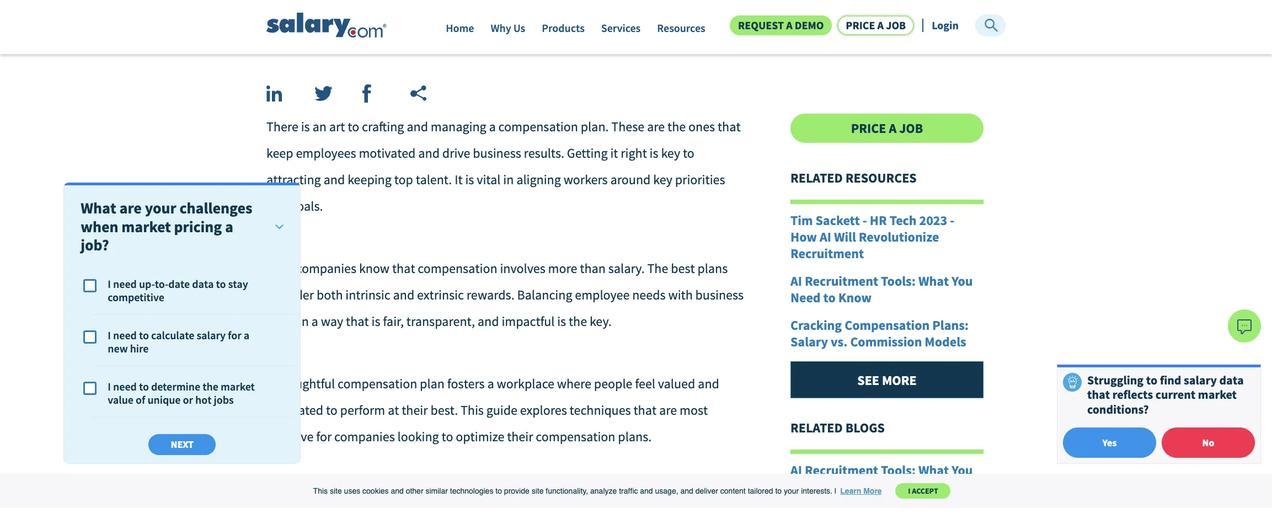 Task type: describe. For each thing, give the bounding box(es) containing it.
salary.com image
[[267, 12, 387, 38]]

uses
[[344, 487, 361, 496]]

0 vertical spatial key
[[661, 144, 681, 162]]

next
[[171, 438, 194, 451]]

to down the best.
[[442, 428, 453, 445]]

need for second ai recruitment tools: what you need to know link from the top
[[791, 478, 821, 496]]

cracking compensation plans: salary vs. commission models
[[791, 317, 969, 350]]

goals
[[267, 313, 296, 330]]

a thoughtful compensation plan fosters a workplace where people feel valued and motivated to perform at their best. this guide explores techniques that are most effective for companies looking to optimize their compensation plans.
[[267, 375, 720, 445]]

competitive
[[108, 290, 164, 304]]

cracking
[[791, 317, 842, 334]]

fair,
[[383, 313, 404, 330]]

technologies
[[450, 487, 494, 496]]

your inside cookieconsent dialog
[[784, 487, 799, 496]]

the inside i need to determine the market value of unique or hot jobs
[[203, 380, 218, 394]]

perform
[[340, 402, 385, 419]]

1 - from the left
[[863, 212, 868, 229]]

2 vertical spatial recruitment
[[805, 462, 879, 479]]

2 know from the top
[[839, 478, 872, 496]]

and right crafting
[[407, 118, 428, 135]]

job?
[[81, 235, 109, 255]]

related for related blogs
[[791, 419, 843, 436]]

current
[[1156, 387, 1196, 403]]

calculate
[[151, 328, 194, 342]]

best.
[[431, 402, 458, 419]]

yes
[[1103, 436, 1117, 449]]

compensation up the perform
[[338, 375, 417, 392]]

need for hire
[[113, 328, 137, 342]]

keep
[[267, 144, 293, 162]]

i accept
[[909, 486, 939, 496]]

1 ai recruitment tools: what you need to know link from the top
[[791, 273, 984, 306]]

struggling
[[1088, 372, 1144, 388]]

pricing
[[174, 217, 222, 237]]

to right the tailored
[[776, 487, 782, 496]]

to left learn
[[824, 478, 836, 496]]

a inside i need to calculate salary for a new hire
[[244, 328, 250, 342]]

next button
[[149, 434, 216, 455]]

jobs
[[214, 393, 234, 407]]

login
[[932, 18, 959, 32]]

i for i need up-to-date data to stay competitive
[[108, 277, 111, 291]]

or
[[183, 393, 193, 407]]

hire
[[130, 342, 149, 355]]

more
[[548, 260, 578, 277]]

crafting
[[362, 118, 404, 135]]

2 ai recruitment tools: what you need to know link from the top
[[791, 462, 984, 496]]

data inside struggling to find salary data that reflects current market conditions?
[[1220, 372, 1245, 388]]

demo
[[795, 18, 824, 32]]

1 tools: from the top
[[882, 273, 916, 290]]

drive
[[443, 144, 471, 162]]

to inside struggling to find salary data that reflects current market conditions?
[[1147, 372, 1158, 388]]

aligning
[[517, 171, 561, 188]]

market for when
[[122, 217, 171, 237]]

1 know from the top
[[839, 289, 872, 306]]

conditions?
[[1088, 402, 1150, 417]]

there
[[267, 118, 299, 135]]

resources
[[658, 21, 706, 34]]

content
[[721, 487, 746, 496]]

up-
[[139, 277, 155, 291]]

recruitment inside tim sackett - hr tech 2023 - how ai will revolutionize recruitment
[[791, 245, 864, 262]]

a inside what are your challenges when market pricing a job?
[[225, 217, 234, 237]]

is right it
[[466, 171, 474, 188]]

why us
[[491, 21, 526, 34]]

commission
[[851, 333, 923, 350]]

job
[[887, 18, 906, 32]]

no
[[1203, 436, 1215, 449]]

key.
[[590, 313, 612, 330]]

products link
[[542, 21, 585, 40]]

tailored
[[748, 487, 774, 496]]

cookieconsent dialog
[[0, 474, 1273, 508]]

where
[[557, 375, 592, 392]]

0 horizontal spatial their
[[402, 402, 428, 419]]

market inside struggling to find salary data that reflects current market conditions?
[[1199, 387, 1238, 403]]

price a job link
[[791, 114, 984, 143]]

compensation down the techniques
[[536, 428, 616, 445]]

is left fair,
[[372, 313, 381, 330]]

transparent,
[[407, 313, 475, 330]]

i for i need to calculate salary for a new hire
[[108, 328, 111, 342]]

at
[[388, 402, 399, 419]]

2023
[[920, 212, 948, 229]]

to left the perform
[[326, 402, 338, 419]]

more
[[883, 372, 917, 389]]

i need to determine the market value of unique or hot jobs
[[108, 380, 255, 407]]

motivated inside there is an art to crafting and managing a compensation plan. these are the ones that keep employees motivated and drive business results. getting it right is key to attracting and keeping top talent. it is vital in aligning workers around key priorities and goals.
[[359, 144, 416, 162]]

and left the goals.
[[267, 197, 288, 215]]

balancing
[[517, 286, 573, 303]]

why
[[491, 21, 511, 34]]

ai inside tim sackett - hr tech 2023 - how ai will revolutionize recruitment
[[820, 228, 832, 246]]

feel
[[635, 375, 656, 392]]

with
[[669, 286, 693, 303]]

models
[[925, 333, 967, 350]]

functionality,
[[546, 487, 588, 496]]

data inside i need up-to-date data to stay competitive
[[192, 277, 214, 291]]

involves
[[500, 260, 546, 277]]

and down rewards.
[[478, 313, 499, 330]]

getting
[[567, 144, 608, 162]]

1 ai recruitment tools: what you need to know from the top
[[791, 273, 973, 306]]

interests.
[[802, 487, 833, 496]]

to inside i need to calculate salary for a new hire
[[139, 328, 149, 342]]

valued
[[658, 375, 696, 392]]

fosters
[[448, 375, 485, 392]]

art
[[329, 118, 345, 135]]

need for competitive
[[113, 277, 137, 291]]

revolutionize
[[859, 228, 940, 246]]

for inside a thoughtful compensation plan fosters a workplace where people feel valued and motivated to perform at their best. this guide explores techniques that are most effective for companies looking to optimize their compensation plans.
[[316, 428, 332, 445]]

salary inside struggling to find salary data that reflects current market conditions?
[[1185, 372, 1218, 388]]

that right the way
[[346, 313, 369, 330]]

1 vertical spatial their
[[507, 428, 533, 445]]

companies inside a thoughtful compensation plan fosters a workplace where people feel valued and motivated to perform at their best. this guide explores techniques that are most effective for companies looking to optimize their compensation plans.
[[335, 428, 395, 445]]

vs.
[[831, 333, 848, 350]]

i accept button
[[896, 484, 951, 499]]

and up talent.
[[419, 144, 440, 162]]

learn more button
[[839, 483, 884, 500]]

salary
[[791, 333, 829, 350]]

is left an at the top of page
[[301, 118, 310, 135]]

the inside most companies know that compensation involves more than salary. the best plans consider both intrinsic and extrinsic rewards. balancing employee needs with business goals in a way that is fair, transparent, and impactful is the key.
[[569, 313, 587, 330]]

and down employees
[[324, 171, 345, 188]]

what are your challenges when market pricing a job?
[[81, 198, 252, 255]]

what inside what are your challenges when market pricing a job?
[[81, 198, 116, 218]]

workers
[[564, 171, 608, 188]]

more
[[864, 487, 882, 496]]

this inside cookieconsent dialog
[[313, 487, 328, 496]]

compensation inside there is an art to crafting and managing a compensation plan. these are the ones that keep employees motivated and drive business results. getting it right is key to attracting and keeping top talent. it is vital in aligning workers around key priorities and goals.
[[499, 118, 578, 135]]

ones
[[689, 118, 715, 135]]

this inside a thoughtful compensation plan fosters a workplace where people feel valued and motivated to perform at their best. this guide explores techniques that are most effective for companies looking to optimize their compensation plans.
[[461, 402, 484, 419]]

is down balancing
[[558, 313, 566, 330]]

|
[[835, 487, 837, 496]]

price a job
[[846, 18, 906, 32]]

employee
[[575, 286, 630, 303]]

2 vertical spatial what
[[919, 462, 949, 479]]

companies inside most companies know that compensation involves more than salary. the best plans consider both intrinsic and extrinsic rewards. balancing employee needs with business goals in a way that is fair, transparent, and impactful is the key.
[[296, 260, 357, 277]]

business inside most companies know that compensation involves more than salary. the best plans consider both intrinsic and extrinsic rewards. balancing employee needs with business goals in a way that is fair, transparent, and impactful is the key.
[[696, 286, 744, 303]]



Task type: locate. For each thing, give the bounding box(es) containing it.
in right vital
[[504, 171, 514, 188]]

intrinsic
[[346, 286, 391, 303]]

1 related from the top
[[791, 169, 843, 186]]

this down the fosters on the bottom of page
[[461, 402, 484, 419]]

reflects
[[1113, 387, 1154, 403]]

search image
[[984, 18, 1000, 33]]

0 vertical spatial the
[[668, 118, 686, 135]]

0 vertical spatial data
[[192, 277, 214, 291]]

0 vertical spatial need
[[113, 277, 137, 291]]

tools: up the i accept
[[882, 462, 916, 479]]

price a job
[[852, 120, 924, 137]]

i left of
[[108, 380, 111, 394]]

blogs
[[846, 419, 885, 436]]

need for unique
[[113, 380, 137, 394]]

0 horizontal spatial motivated
[[267, 402, 323, 419]]

and
[[407, 118, 428, 135], [419, 144, 440, 162], [324, 171, 345, 188], [267, 197, 288, 215], [393, 286, 415, 303], [478, 313, 499, 330], [698, 375, 720, 392], [391, 487, 404, 496], [640, 487, 653, 496], [681, 487, 694, 496]]

3 need from the top
[[113, 380, 137, 394]]

struggling to find salary data that reflects current market conditions? document
[[1058, 365, 1262, 464]]

are inside a thoughtful compensation plan fosters a workplace where people feel valued and motivated to perform at their best. this guide explores techniques that are most effective for companies looking to optimize their compensation plans.
[[660, 402, 677, 419]]

home link
[[446, 21, 474, 40]]

to inside i need to determine the market value of unique or hot jobs
[[139, 380, 149, 394]]

managing
[[431, 118, 487, 135]]

ai
[[820, 228, 832, 246], [791, 273, 803, 290], [791, 462, 803, 479]]

what up accept
[[919, 462, 949, 479]]

way
[[321, 313, 343, 330]]

market right hot
[[221, 380, 255, 394]]

1 horizontal spatial your
[[784, 487, 799, 496]]

need inside i need up-to-date data to stay competitive
[[113, 277, 137, 291]]

tim sackett - hr tech 2023 - how ai will revolutionize recruitment link
[[791, 212, 984, 262]]

need down competitive at bottom
[[113, 328, 137, 342]]

to left provide on the bottom
[[496, 487, 502, 496]]

no button
[[1162, 428, 1256, 458]]

your inside what are your challenges when market pricing a job?
[[145, 198, 176, 218]]

need up cracking
[[791, 289, 821, 306]]

2 need from the top
[[791, 478, 821, 496]]

1 vertical spatial data
[[1220, 372, 1245, 388]]

are left most
[[660, 402, 677, 419]]

1 horizontal spatial site
[[532, 487, 544, 496]]

market right when
[[122, 217, 171, 237]]

extrinsic
[[417, 286, 464, 303]]

to right art
[[348, 118, 359, 135]]

are inside there is an art to crafting and managing a compensation plan. these are the ones that keep employees motivated and drive business results. getting it right is key to attracting and keeping top talent. it is vital in aligning workers around key priorities and goals.
[[647, 118, 665, 135]]

the inside there is an art to crafting and managing a compensation plan. these are the ones that keep employees motivated and drive business results. getting it right is key to attracting and keeping top talent. it is vital in aligning workers around key priorities and goals.
[[668, 118, 686, 135]]

these
[[612, 118, 645, 135]]

results.
[[524, 144, 565, 162]]

1 vertical spatial motivated
[[267, 402, 323, 419]]

a left demo
[[787, 18, 793, 32]]

products
[[542, 21, 585, 34]]

top
[[394, 171, 413, 188]]

0 horizontal spatial -
[[863, 212, 868, 229]]

tim
[[791, 212, 813, 229]]

hr
[[870, 212, 887, 229]]

site left uses
[[330, 487, 342, 496]]

1 horizontal spatial the
[[569, 313, 587, 330]]

1 vertical spatial for
[[316, 428, 332, 445]]

2 tools: from the top
[[882, 462, 916, 479]]

for inside i need to calculate salary for a new hire
[[228, 328, 242, 342]]

i need to calculate salary for a new hire
[[108, 328, 250, 355]]

1 horizontal spatial -
[[951, 212, 955, 229]]

0 vertical spatial motivated
[[359, 144, 416, 162]]

market for the
[[221, 380, 255, 394]]

0 horizontal spatial in
[[298, 313, 309, 330]]

this left uses
[[313, 487, 328, 496]]

recruitment up |
[[805, 462, 879, 479]]

0 horizontal spatial business
[[473, 144, 521, 162]]

business inside there is an art to crafting and managing a compensation plan. these are the ones that keep employees motivated and drive business results. getting it right is key to attracting and keeping top talent. it is vital in aligning workers around key priorities and goals.
[[473, 144, 521, 162]]

i inside "button"
[[909, 486, 911, 496]]

1 horizontal spatial in
[[504, 171, 514, 188]]

best
[[671, 260, 695, 277]]

recruitment down will
[[805, 273, 879, 290]]

need left |
[[791, 478, 821, 496]]

business
[[473, 144, 521, 162], [696, 286, 744, 303]]

need for 1st ai recruitment tools: what you need to know link from the top of the page
[[791, 289, 821, 306]]

1 vertical spatial related
[[791, 419, 843, 436]]

i left hire
[[108, 328, 111, 342]]

most companies know that compensation involves more than salary. the best plans consider both intrinsic and extrinsic rewards. balancing employee needs with business goals in a way that is fair, transparent, and impactful is the key.
[[267, 260, 744, 330]]

you for second ai recruitment tools: what you need to know link from the top
[[952, 462, 973, 479]]

ai down how
[[791, 273, 803, 290]]

price a job cta image
[[267, 486, 709, 508]]

i inside i need to calculate salary for a new hire
[[108, 328, 111, 342]]

to-
[[155, 277, 169, 291]]

what up plans: at bottom
[[919, 273, 949, 290]]

1 need from the top
[[113, 277, 137, 291]]

0 horizontal spatial salary
[[197, 328, 226, 342]]

1 vertical spatial recruitment
[[805, 273, 879, 290]]

workplace
[[497, 375, 555, 392]]

a left job
[[889, 120, 897, 137]]

deliver
[[696, 487, 719, 496]]

stay
[[228, 277, 248, 291]]

are right these
[[647, 118, 665, 135]]

0 vertical spatial ai recruitment tools: what you need to know
[[791, 273, 973, 306]]

that left "reflects"
[[1088, 387, 1111, 403]]

a inside a thoughtful compensation plan fosters a workplace where people feel valued and motivated to perform at their best. this guide explores techniques that are most effective for companies looking to optimize their compensation plans.
[[488, 375, 494, 392]]

resources link
[[658, 21, 706, 40]]

i need up-to-date data to stay competitive
[[108, 277, 248, 304]]

related
[[791, 169, 843, 186], [791, 419, 843, 436]]

0 horizontal spatial your
[[145, 198, 176, 218]]

1 vertical spatial a
[[267, 375, 274, 392]]

1 vertical spatial what
[[919, 273, 949, 290]]

in right the goals
[[298, 313, 309, 330]]

the left key.
[[569, 313, 587, 330]]

1 horizontal spatial motivated
[[359, 144, 416, 162]]

a left the goals
[[244, 328, 250, 342]]

companies down the perform
[[335, 428, 395, 445]]

0 vertical spatial related
[[791, 169, 843, 186]]

to up priorities
[[683, 144, 695, 162]]

is right 'right'
[[650, 144, 659, 162]]

related resources
[[791, 169, 917, 186]]

0 vertical spatial tools:
[[882, 273, 916, 290]]

a left the thoughtful
[[267, 375, 274, 392]]

2 related from the top
[[791, 419, 843, 436]]

1 horizontal spatial data
[[1220, 372, 1245, 388]]

2 need from the top
[[113, 328, 137, 342]]

1 vertical spatial ai recruitment tools: what you need to know
[[791, 462, 973, 496]]

and left other
[[391, 487, 404, 496]]

to up cracking
[[824, 289, 836, 306]]

techniques
[[570, 402, 631, 419]]

1 vertical spatial key
[[654, 171, 673, 188]]

1 horizontal spatial salary
[[1185, 372, 1218, 388]]

0 horizontal spatial this
[[313, 487, 328, 496]]

and right traffic
[[640, 487, 653, 496]]

compensation up results.
[[499, 118, 578, 135]]

and inside a thoughtful compensation plan fosters a workplace where people feel valued and motivated to perform at their best. this guide explores techniques that are most effective for companies looking to optimize their compensation plans.
[[698, 375, 720, 392]]

plans.
[[618, 428, 652, 445]]

compensation up extrinsic
[[418, 260, 498, 277]]

resources
[[846, 169, 917, 186]]

site right provide on the bottom
[[532, 487, 544, 496]]

vital
[[477, 171, 501, 188]]

- left hr
[[863, 212, 868, 229]]

plan
[[420, 375, 445, 392]]

their right at at bottom
[[402, 402, 428, 419]]

an
[[313, 118, 327, 135]]

job
[[900, 120, 924, 137]]

new
[[108, 342, 128, 355]]

0 vertical spatial recruitment
[[791, 245, 864, 262]]

0 vertical spatial your
[[145, 198, 176, 218]]

salary inside i need to calculate salary for a new hire
[[197, 328, 226, 342]]

need inside i need to calculate salary for a new hire
[[113, 328, 137, 342]]

request a demo
[[739, 18, 824, 32]]

0 vertical spatial for
[[228, 328, 242, 342]]

provide
[[504, 487, 530, 496]]

a inside a thoughtful compensation plan fosters a workplace where people feel valued and motivated to perform at their best. this guide explores techniques that are most effective for companies looking to optimize their compensation plans.
[[267, 375, 274, 392]]

key right around on the top
[[654, 171, 673, 188]]

home
[[446, 21, 474, 34]]

business down plans
[[696, 286, 744, 303]]

1 vertical spatial in
[[298, 313, 309, 330]]

in inside there is an art to crafting and managing a compensation plan. these are the ones that keep employees motivated and drive business results. getting it right is key to attracting and keeping top talent. it is vital in aligning workers around key priorities and goals.
[[504, 171, 514, 188]]

to left calculate
[[139, 328, 149, 342]]

1 need from the top
[[791, 289, 821, 306]]

need inside i need to determine the market value of unique or hot jobs
[[113, 380, 137, 394]]

that right know
[[392, 260, 415, 277]]

0 vertical spatial business
[[473, 144, 521, 162]]

1 vertical spatial salary
[[1185, 372, 1218, 388]]

and up fair,
[[393, 286, 415, 303]]

0 vertical spatial this
[[461, 402, 484, 419]]

0 vertical spatial their
[[402, 402, 428, 419]]

unique
[[148, 393, 181, 407]]

request a demo link
[[730, 15, 833, 35]]

1 vertical spatial ai recruitment tools: what you need to know link
[[791, 462, 984, 496]]

hot
[[195, 393, 212, 407]]

that inside struggling to find salary data that reflects current market conditions?
[[1088, 387, 1111, 403]]

price a job link
[[838, 15, 915, 35]]

i for i need to determine the market value of unique or hot jobs
[[108, 380, 111, 394]]

cookies
[[363, 487, 389, 496]]

the right or
[[203, 380, 218, 394]]

know up compensation
[[839, 289, 872, 306]]

and left deliver at right bottom
[[681, 487, 694, 496]]

key
[[661, 144, 681, 162], [654, 171, 673, 188]]

that down the feel
[[634, 402, 657, 419]]

ai up 'interests.'
[[791, 462, 803, 479]]

i inside i need to determine the market value of unique or hot jobs
[[108, 380, 111, 394]]

plan.
[[581, 118, 609, 135]]

1 vertical spatial tools:
[[882, 462, 916, 479]]

0 vertical spatial you
[[952, 273, 973, 290]]

right
[[621, 144, 647, 162]]

talent.
[[416, 171, 452, 188]]

ai recruitment tools: what you need to know link
[[791, 273, 984, 306], [791, 462, 984, 496]]

motivated down crafting
[[359, 144, 416, 162]]

impactful
[[502, 313, 555, 330]]

that
[[718, 118, 741, 135], [392, 260, 415, 277], [346, 313, 369, 330], [1088, 387, 1111, 403], [634, 402, 657, 419]]

cracking compensation plans: salary vs. commission models link
[[791, 317, 984, 350]]

are right when
[[120, 198, 142, 218]]

0 vertical spatial ai
[[820, 228, 832, 246]]

0 vertical spatial companies
[[296, 260, 357, 277]]

1 horizontal spatial business
[[696, 286, 744, 303]]

that inside there is an art to crafting and managing a compensation plan. these are the ones that keep employees motivated and drive business results. getting it right is key to attracting and keeping top talent. it is vital in aligning workers around key priorities and goals.
[[718, 118, 741, 135]]

date
[[169, 277, 190, 291]]

0 vertical spatial a
[[889, 120, 897, 137]]

0 vertical spatial in
[[504, 171, 514, 188]]

know
[[359, 260, 390, 277]]

their down guide
[[507, 428, 533, 445]]

1 vertical spatial companies
[[335, 428, 395, 445]]

you for 1st ai recruitment tools: what you need to know link from the top of the page
[[952, 273, 973, 290]]

2 horizontal spatial the
[[668, 118, 686, 135]]

2 vertical spatial ai
[[791, 462, 803, 479]]

0 horizontal spatial data
[[192, 277, 214, 291]]

a right managing
[[489, 118, 496, 135]]

most
[[680, 402, 708, 419]]

i left accept
[[909, 486, 911, 496]]

2 vertical spatial are
[[660, 402, 677, 419]]

motivated inside a thoughtful compensation plan fosters a workplace where people feel valued and motivated to perform at their best. this guide explores techniques that are most effective for companies looking to optimize their compensation plans.
[[267, 402, 323, 419]]

a inside there is an art to crafting and managing a compensation plan. these are the ones that keep employees motivated and drive business results. getting it right is key to attracting and keeping top talent. it is vital in aligning workers around key priorities and goals.
[[489, 118, 496, 135]]

what up job? in the left of the page
[[81, 198, 116, 218]]

priorities
[[675, 171, 726, 188]]

2 horizontal spatial market
[[1199, 387, 1238, 403]]

1 vertical spatial know
[[839, 478, 872, 496]]

2 vertical spatial the
[[203, 380, 218, 394]]

compensation inside most companies know that compensation involves more than salary. the best plans consider both intrinsic and extrinsic rewards. balancing employee needs with business goals in a way that is fair, transparent, and impactful is the key.
[[418, 260, 498, 277]]

0 horizontal spatial the
[[203, 380, 218, 394]]

1 vertical spatial you
[[952, 462, 973, 479]]

you
[[952, 273, 973, 290], [952, 462, 973, 479]]

learn
[[841, 487, 862, 496]]

1 site from the left
[[330, 487, 342, 496]]

there is an art to crafting and managing a compensation plan. these are the ones that keep employees motivated and drive business results. getting it right is key to attracting and keeping top talent. it is vital in aligning workers around key priorities and goals.
[[267, 118, 741, 215]]

that right ones
[[718, 118, 741, 135]]

usage,
[[655, 487, 679, 496]]

2 you from the top
[[952, 462, 973, 479]]

related up tim
[[791, 169, 843, 186]]

see
[[858, 372, 880, 389]]

that inside a thoughtful compensation plan fosters a workplace where people feel valued and motivated to perform at their best. this guide explores techniques that are most effective for companies looking to optimize their compensation plans.
[[634, 402, 657, 419]]

1 vertical spatial this
[[313, 487, 328, 496]]

1 vertical spatial need
[[791, 478, 821, 496]]

business up vital
[[473, 144, 521, 162]]

market right current
[[1199, 387, 1238, 403]]

market inside i need to determine the market value of unique or hot jobs
[[221, 380, 255, 394]]

0 vertical spatial need
[[791, 289, 821, 306]]

know right |
[[839, 478, 872, 496]]

most
[[267, 260, 293, 277]]

tools: down revolutionize
[[882, 273, 916, 290]]

1 vertical spatial need
[[113, 328, 137, 342]]

to right value
[[139, 380, 149, 394]]

0 horizontal spatial for
[[228, 328, 242, 342]]

a right pricing
[[225, 217, 234, 237]]

the left ones
[[668, 118, 686, 135]]

sackett
[[816, 212, 860, 229]]

other
[[406, 487, 424, 496]]

to left find
[[1147, 372, 1158, 388]]

0 vertical spatial salary
[[197, 328, 226, 342]]

need down new
[[113, 380, 137, 394]]

0 vertical spatial ai recruitment tools: what you need to know link
[[791, 273, 984, 306]]

services
[[602, 21, 641, 34]]

salary.
[[609, 260, 645, 277]]

1 vertical spatial ai
[[791, 273, 803, 290]]

1 vertical spatial business
[[696, 286, 744, 303]]

2 vertical spatial need
[[113, 380, 137, 394]]

related left blogs
[[791, 419, 843, 436]]

companies up both
[[296, 260, 357, 277]]

key right 'right'
[[661, 144, 681, 162]]

related for related resources
[[791, 169, 843, 186]]

both
[[317, 286, 343, 303]]

i for i accept
[[909, 486, 911, 496]]

salary right find
[[1185, 372, 1218, 388]]

for
[[228, 328, 242, 342], [316, 428, 332, 445]]

price
[[852, 120, 887, 137]]

will
[[835, 228, 857, 246]]

plans
[[698, 260, 728, 277]]

to left stay
[[216, 277, 226, 291]]

i
[[108, 277, 111, 291], [108, 328, 111, 342], [108, 380, 111, 394], [909, 486, 911, 496]]

people
[[594, 375, 633, 392]]

0 horizontal spatial market
[[122, 217, 171, 237]]

than
[[580, 260, 606, 277]]

it
[[455, 171, 463, 188]]

1 horizontal spatial their
[[507, 428, 533, 445]]

1 horizontal spatial this
[[461, 402, 484, 419]]

2 site from the left
[[532, 487, 544, 496]]

are inside what are your challenges when market pricing a job?
[[120, 198, 142, 218]]

to inside i need up-to-date data to stay competitive
[[216, 277, 226, 291]]

1 vertical spatial the
[[569, 313, 587, 330]]

2 - from the left
[[951, 212, 955, 229]]

1 vertical spatial are
[[120, 198, 142, 218]]

a left the job at the right top
[[878, 18, 884, 32]]

this
[[461, 402, 484, 419], [313, 487, 328, 496]]

recruitment down sackett
[[791, 245, 864, 262]]

a inside most companies know that compensation involves more than salary. the best plans consider both intrinsic and extrinsic rewards. balancing employee needs with business goals in a way that is fair, transparent, and impactful is the key.
[[312, 313, 318, 330]]

i inside i need up-to-date data to stay competitive
[[108, 277, 111, 291]]

and up most
[[698, 375, 720, 392]]

0 vertical spatial know
[[839, 289, 872, 306]]

need left the up-
[[113, 277, 137, 291]]

market inside what are your challenges when market pricing a job?
[[122, 217, 171, 237]]

i left the up-
[[108, 277, 111, 291]]

0 horizontal spatial site
[[330, 487, 342, 496]]

1 vertical spatial your
[[784, 487, 799, 496]]

companies
[[296, 260, 357, 277], [335, 428, 395, 445]]

1 horizontal spatial market
[[221, 380, 255, 394]]

of
[[136, 393, 145, 407]]

- right 2023 at the right top of the page
[[951, 212, 955, 229]]

1 you from the top
[[952, 273, 973, 290]]

0 vertical spatial are
[[647, 118, 665, 135]]

is
[[301, 118, 310, 135], [650, 144, 659, 162], [466, 171, 474, 188], [372, 313, 381, 330], [558, 313, 566, 330]]

the
[[648, 260, 669, 277]]

a left the way
[[312, 313, 318, 330]]

2 ai recruitment tools: what you need to know from the top
[[791, 462, 973, 496]]

in inside most companies know that compensation involves more than salary. the best plans consider both intrinsic and extrinsic rewards. balancing employee needs with business goals in a way that is fair, transparent, and impactful is the key.
[[298, 313, 309, 330]]

motivated up 'effective'
[[267, 402, 323, 419]]

for right 'effective'
[[316, 428, 332, 445]]

0 vertical spatial what
[[81, 198, 116, 218]]

salary right calculate
[[197, 328, 226, 342]]

ai left will
[[820, 228, 832, 246]]

what are your challenges when market pricing a job? document
[[64, 183, 301, 464]]

1 horizontal spatial for
[[316, 428, 332, 445]]

a right the fosters on the bottom of page
[[488, 375, 494, 392]]

for left the goals
[[228, 328, 242, 342]]

1 horizontal spatial a
[[889, 120, 897, 137]]

0 horizontal spatial a
[[267, 375, 274, 392]]

see more link
[[791, 361, 984, 398]]

value
[[108, 393, 134, 407]]

compensation
[[845, 317, 930, 334]]



Task type: vqa. For each thing, say whether or not it's contained in the screenshot.
the provide at the left
yes



